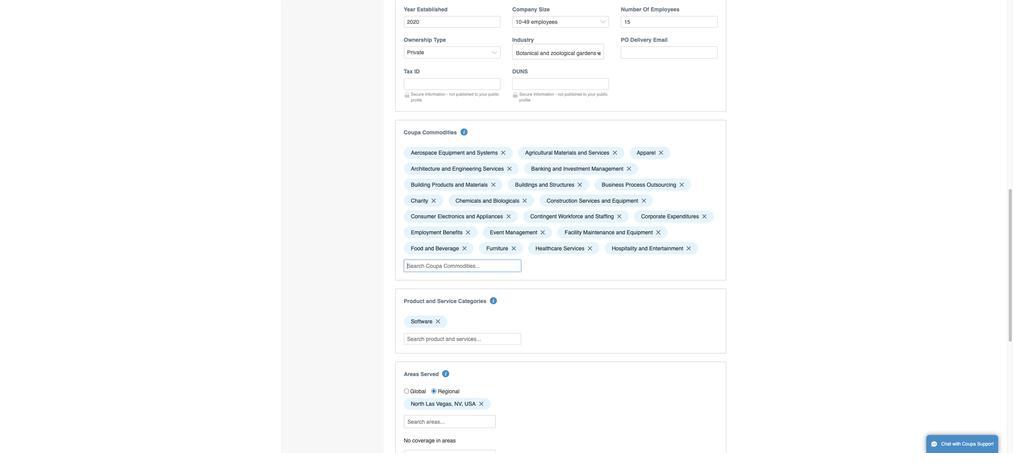 Task type: vqa. For each thing, say whether or not it's contained in the screenshot.
Email
yes



Task type: describe. For each thing, give the bounding box(es) containing it.
with
[[952, 441, 961, 447]]

tax id
[[404, 68, 420, 75]]

consumer electronics and appliances
[[411, 213, 503, 220]]

furniture option
[[479, 242, 523, 254]]

food and beverage option
[[404, 242, 474, 254]]

company size
[[512, 6, 550, 12]]

selected areas list box
[[401, 396, 720, 412]]

duns
[[512, 68, 528, 75]]

industry
[[512, 37, 534, 43]]

construction services and equipment
[[547, 197, 638, 204]]

outsourcing
[[647, 182, 676, 188]]

po delivery email
[[621, 37, 668, 43]]

agricultural materials and services
[[525, 150, 609, 156]]

healthcare services
[[535, 245, 584, 252]]

categories
[[458, 298, 486, 304]]

aerospace equipment and systems
[[411, 150, 498, 156]]

of
[[643, 6, 649, 12]]

chat with coupa support button
[[926, 435, 998, 453]]

no coverage in areas
[[404, 437, 456, 444]]

size
[[539, 6, 550, 12]]

email
[[653, 37, 668, 43]]

secure for tax id
[[411, 92, 424, 96]]

agricultural
[[525, 150, 553, 156]]

not for duns
[[558, 92, 563, 96]]

charity
[[411, 197, 428, 204]]

areas served
[[404, 371, 439, 377]]

hospitality and entertainment option
[[605, 242, 698, 254]]

event management option
[[483, 226, 552, 239]]

and right hospitality
[[639, 245, 648, 252]]

0 horizontal spatial coupa
[[404, 129, 421, 135]]

architecture and engineering services
[[411, 166, 504, 172]]

workforce
[[558, 213, 583, 220]]

and down banking
[[539, 182, 548, 188]]

secure information - not published to your public profile for tax id
[[411, 92, 499, 102]]

- for duns
[[555, 92, 557, 96]]

buildings and structures option
[[508, 179, 589, 191]]

areas
[[442, 437, 456, 444]]

additional information image for coupa commodities
[[461, 128, 468, 135]]

number of employees
[[621, 6, 680, 12]]

services inside option
[[563, 245, 584, 252]]

no
[[404, 437, 411, 444]]

software
[[411, 318, 432, 325]]

0 vertical spatial management
[[591, 166, 623, 172]]

to for tax id
[[475, 92, 478, 96]]

nv,
[[454, 401, 463, 407]]

published for duns
[[564, 92, 582, 96]]

employment
[[411, 229, 441, 236]]

chat with coupa support
[[941, 441, 994, 447]]

delivery
[[630, 37, 652, 43]]

north las vegas, nv, usa
[[411, 401, 476, 407]]

facility
[[565, 229, 582, 236]]

structures
[[549, 182, 574, 188]]

0 horizontal spatial materials
[[466, 182, 488, 188]]

process
[[625, 182, 645, 188]]

corporate expenditures option
[[634, 211, 714, 223]]

building
[[411, 182, 430, 188]]

ownership
[[404, 37, 432, 43]]

beverage
[[436, 245, 459, 252]]

product
[[404, 298, 424, 304]]

secure information - not published to your public profile for duns
[[519, 92, 608, 102]]

appliances
[[476, 213, 503, 220]]

aerospace
[[411, 150, 437, 156]]

PO Delivery Email text field
[[621, 47, 718, 59]]

global
[[410, 388, 426, 394]]

to for duns
[[583, 92, 587, 96]]

employees
[[651, 6, 680, 12]]

hospitality and entertainment
[[612, 245, 683, 252]]

2 search areas... text field from the top
[[405, 450, 495, 453]]

consumer electronics and appliances option
[[404, 211, 518, 223]]

po
[[621, 37, 629, 43]]

software option
[[404, 316, 447, 328]]

commodities
[[422, 129, 457, 135]]

and up building products and materials
[[442, 166, 451, 172]]

and down 'architecture and engineering services' option
[[455, 182, 464, 188]]

- for tax id
[[447, 92, 448, 96]]

hospitality
[[612, 245, 637, 252]]

and up staffing
[[601, 197, 611, 204]]

product and service categories
[[404, 298, 486, 304]]

1 horizontal spatial materials
[[554, 150, 576, 156]]

id
[[414, 68, 420, 75]]

electronics
[[438, 213, 464, 220]]

services down systems
[[483, 166, 504, 172]]

north
[[411, 401, 424, 407]]

staffing
[[595, 213, 614, 220]]

contingent workforce and staffing
[[530, 213, 614, 220]]

construction
[[547, 197, 577, 204]]

profile for tax id
[[411, 98, 422, 102]]

apparel option
[[630, 147, 670, 159]]

published for tax id
[[456, 92, 474, 96]]

information for duns
[[533, 92, 554, 96]]

event
[[490, 229, 504, 236]]

1 search areas... text field from the top
[[405, 416, 495, 428]]

benefits
[[443, 229, 463, 236]]

not for tax id
[[449, 92, 455, 96]]



Task type: locate. For each thing, give the bounding box(es) containing it.
and up appliances
[[483, 197, 492, 204]]

published down tax id text box
[[456, 92, 474, 96]]

management right "event"
[[505, 229, 537, 236]]

0 horizontal spatial to
[[475, 92, 478, 96]]

2 - from the left
[[555, 92, 557, 96]]

consumer
[[411, 213, 436, 220]]

business process outsourcing
[[602, 182, 676, 188]]

Search areas... text field
[[405, 416, 495, 428], [405, 450, 495, 453]]

selected list box for coupa commodities
[[401, 145, 720, 256]]

and down the chemicals
[[466, 213, 475, 220]]

and left staffing
[[585, 213, 594, 220]]

products
[[432, 182, 453, 188]]

healthcare services option
[[528, 242, 599, 254]]

business
[[602, 182, 624, 188]]

Search Coupa Commodities... field
[[404, 260, 521, 272]]

chemicals and biologicals
[[456, 197, 519, 204]]

additional information image right 'served'
[[442, 370, 449, 377]]

information down tax id text box
[[425, 92, 445, 96]]

1 horizontal spatial profile
[[519, 98, 531, 102]]

1 horizontal spatial -
[[555, 92, 557, 96]]

to
[[475, 92, 478, 96], [583, 92, 587, 96]]

selected list box containing software
[[401, 314, 720, 330]]

areas
[[404, 371, 419, 377]]

your for duns
[[588, 92, 596, 96]]

regional
[[438, 388, 460, 394]]

coupa right with
[[962, 441, 976, 447]]

buildings
[[515, 182, 537, 188]]

selected list box for product and service categories
[[401, 314, 720, 330]]

banking
[[531, 166, 551, 172]]

1 horizontal spatial secure
[[519, 92, 532, 96]]

additional information image
[[490, 297, 497, 304]]

employment benefits
[[411, 229, 463, 236]]

and up banking and investment management option
[[578, 150, 587, 156]]

1 vertical spatial additional information image
[[442, 370, 449, 377]]

building products and materials
[[411, 182, 488, 188]]

and right banking
[[553, 166, 562, 172]]

biologicals
[[493, 197, 519, 204]]

0 vertical spatial selected list box
[[401, 145, 720, 256]]

buildings and structures
[[515, 182, 574, 188]]

and up hospitality
[[616, 229, 625, 236]]

1 horizontal spatial additional information image
[[461, 128, 468, 135]]

corporate expenditures
[[641, 213, 699, 220]]

1 profile from the left
[[411, 98, 422, 102]]

facility maintenance and equipment
[[565, 229, 653, 236]]

year
[[404, 6, 415, 12]]

in
[[436, 437, 441, 444]]

1 horizontal spatial secure information - not published to your public profile
[[519, 92, 608, 102]]

1 secure from the left
[[411, 92, 424, 96]]

Tax ID text field
[[404, 78, 501, 90]]

secure
[[411, 92, 424, 96], [519, 92, 532, 96]]

furniture
[[486, 245, 508, 252]]

DUNS text field
[[512, 78, 609, 90]]

facility maintenance and equipment option
[[558, 226, 668, 239]]

0 horizontal spatial additional information image
[[442, 370, 449, 377]]

and right food
[[425, 245, 434, 252]]

chemicals
[[456, 197, 481, 204]]

2 published from the left
[[564, 92, 582, 96]]

north las vegas, nv, usa option
[[404, 398, 491, 410]]

coverage
[[412, 437, 435, 444]]

engineering
[[452, 166, 481, 172]]

expenditures
[[667, 213, 699, 220]]

event management
[[490, 229, 537, 236]]

served
[[420, 371, 439, 377]]

support
[[977, 441, 994, 447]]

public
[[488, 92, 499, 96], [597, 92, 608, 96]]

not down tax id text box
[[449, 92, 455, 96]]

selected list box
[[401, 145, 720, 256], [401, 314, 720, 330]]

architecture
[[411, 166, 440, 172]]

food
[[411, 245, 423, 252]]

coupa inside button
[[962, 441, 976, 447]]

entertainment
[[649, 245, 683, 252]]

systems
[[477, 150, 498, 156]]

2 your from the left
[[588, 92, 596, 96]]

business process outsourcing option
[[595, 179, 691, 191]]

2 not from the left
[[558, 92, 563, 96]]

vegas,
[[436, 401, 453, 407]]

0 horizontal spatial management
[[505, 229, 537, 236]]

0 horizontal spatial profile
[[411, 98, 422, 102]]

las
[[426, 401, 435, 407]]

not
[[449, 92, 455, 96], [558, 92, 563, 96]]

food and beverage
[[411, 245, 459, 252]]

2 secure from the left
[[519, 92, 532, 96]]

profile down duns on the right top of page
[[519, 98, 531, 102]]

- down duns 'text field'
[[555, 92, 557, 96]]

secure for duns
[[519, 92, 532, 96]]

to down tax id text box
[[475, 92, 478, 96]]

1 horizontal spatial to
[[583, 92, 587, 96]]

1 vertical spatial search areas... text field
[[405, 450, 495, 453]]

0 horizontal spatial not
[[449, 92, 455, 96]]

your
[[479, 92, 487, 96], [588, 92, 596, 96]]

and inside option
[[585, 213, 594, 220]]

1 horizontal spatial not
[[558, 92, 563, 96]]

and up the engineering
[[466, 150, 475, 156]]

materials up the chemicals
[[466, 182, 488, 188]]

0 horizontal spatial published
[[456, 92, 474, 96]]

your for tax id
[[479, 92, 487, 96]]

2 to from the left
[[583, 92, 587, 96]]

additional information image up aerospace equipment and systems option
[[461, 128, 468, 135]]

2 profile from the left
[[519, 98, 531, 102]]

0 vertical spatial additional information image
[[461, 128, 468, 135]]

1 horizontal spatial information
[[533, 92, 554, 96]]

information for tax id
[[425, 92, 445, 96]]

secure down id
[[411, 92, 424, 96]]

aerospace equipment and systems option
[[404, 147, 513, 159]]

your down duns 'text field'
[[588, 92, 596, 96]]

0 vertical spatial coupa
[[404, 129, 421, 135]]

1 not from the left
[[449, 92, 455, 96]]

1 your from the left
[[479, 92, 487, 96]]

materials up investment
[[554, 150, 576, 156]]

1 vertical spatial selected list box
[[401, 314, 720, 330]]

0 vertical spatial materials
[[554, 150, 576, 156]]

1 horizontal spatial coupa
[[962, 441, 976, 447]]

published down duns 'text field'
[[564, 92, 582, 96]]

banking and investment management
[[531, 166, 623, 172]]

0 horizontal spatial information
[[425, 92, 445, 96]]

secure information - not published to your public profile
[[411, 92, 499, 102], [519, 92, 608, 102]]

year established
[[404, 6, 448, 12]]

investment
[[563, 166, 590, 172]]

equipment for facility maintenance and equipment
[[627, 229, 653, 236]]

Search product and services... field
[[404, 333, 521, 345]]

services
[[588, 150, 609, 156], [483, 166, 504, 172], [579, 197, 600, 204], [563, 245, 584, 252]]

search areas... text field down "north las vegas, nv, usa" option
[[405, 416, 495, 428]]

2 secure information - not published to your public profile from the left
[[519, 92, 608, 102]]

employment benefits option
[[404, 226, 477, 239]]

Number Of Employees text field
[[621, 16, 718, 28]]

contingent workforce and staffing option
[[523, 211, 629, 223]]

2 selected list box from the top
[[401, 314, 720, 330]]

banking and investment management option
[[524, 163, 638, 175]]

services down 'facility'
[[563, 245, 584, 252]]

1 horizontal spatial published
[[564, 92, 582, 96]]

equipment up hospitality and entertainment at the right bottom of page
[[627, 229, 653, 236]]

1 vertical spatial equipment
[[612, 197, 638, 204]]

tax
[[404, 68, 413, 75]]

2 vertical spatial equipment
[[627, 229, 653, 236]]

usa
[[464, 401, 476, 407]]

apparel
[[637, 150, 656, 156]]

1 horizontal spatial public
[[597, 92, 608, 96]]

ownership type
[[404, 37, 446, 43]]

agricultural materials and services option
[[518, 147, 624, 159]]

secure down duns on the right top of page
[[519, 92, 532, 96]]

and
[[466, 150, 475, 156], [578, 150, 587, 156], [442, 166, 451, 172], [553, 166, 562, 172], [455, 182, 464, 188], [539, 182, 548, 188], [483, 197, 492, 204], [601, 197, 611, 204], [466, 213, 475, 220], [585, 213, 594, 220], [616, 229, 625, 236], [425, 245, 434, 252], [639, 245, 648, 252], [426, 298, 436, 304]]

healthcare
[[535, 245, 562, 252]]

services up contingent workforce and staffing option
[[579, 197, 600, 204]]

additional information image for areas served
[[442, 370, 449, 377]]

charity option
[[404, 195, 443, 207]]

1 - from the left
[[447, 92, 448, 96]]

0 horizontal spatial -
[[447, 92, 448, 96]]

management up business
[[591, 166, 623, 172]]

not down duns 'text field'
[[558, 92, 563, 96]]

coupa
[[404, 129, 421, 135], [962, 441, 976, 447]]

Year Established text field
[[404, 16, 501, 28]]

0 vertical spatial search areas... text field
[[405, 416, 495, 428]]

type
[[434, 37, 446, 43]]

public for tax id
[[488, 92, 499, 96]]

corporate
[[641, 213, 666, 220]]

profile down id
[[411, 98, 422, 102]]

search areas... text field down areas
[[405, 450, 495, 453]]

public for duns
[[597, 92, 608, 96]]

selected list box containing aerospace equipment and systems
[[401, 145, 720, 256]]

additional information image
[[461, 128, 468, 135], [442, 370, 449, 377]]

services inside option
[[588, 150, 609, 156]]

building products and materials option
[[404, 179, 503, 191]]

1 information from the left
[[425, 92, 445, 96]]

None radio
[[431, 389, 437, 394]]

Industry text field
[[513, 47, 603, 59]]

- down tax id text box
[[447, 92, 448, 96]]

1 vertical spatial materials
[[466, 182, 488, 188]]

established
[[417, 6, 448, 12]]

1 published from the left
[[456, 92, 474, 96]]

0 horizontal spatial secure
[[411, 92, 424, 96]]

1 vertical spatial coupa
[[962, 441, 976, 447]]

profile for duns
[[519, 98, 531, 102]]

services up banking and investment management option
[[588, 150, 609, 156]]

maintenance
[[583, 229, 615, 236]]

0 horizontal spatial public
[[488, 92, 499, 96]]

2 information from the left
[[533, 92, 554, 96]]

and left service
[[426, 298, 436, 304]]

chat
[[941, 441, 951, 447]]

construction services and equipment option
[[540, 195, 653, 207]]

information
[[425, 92, 445, 96], [533, 92, 554, 96]]

to down duns 'text field'
[[583, 92, 587, 96]]

number
[[621, 6, 642, 12]]

1 to from the left
[[475, 92, 478, 96]]

equipment
[[439, 150, 465, 156], [612, 197, 638, 204], [627, 229, 653, 236]]

profile
[[411, 98, 422, 102], [519, 98, 531, 102]]

service
[[437, 298, 457, 304]]

1 horizontal spatial your
[[588, 92, 596, 96]]

None radio
[[404, 389, 409, 394]]

company
[[512, 6, 537, 12]]

1 secure information - not published to your public profile from the left
[[411, 92, 499, 102]]

equipment for construction services and equipment
[[612, 197, 638, 204]]

0 horizontal spatial your
[[479, 92, 487, 96]]

secure information - not published to your public profile down duns 'text field'
[[519, 92, 608, 102]]

your down tax id text box
[[479, 92, 487, 96]]

secure information - not published to your public profile down tax id text box
[[411, 92, 499, 102]]

equipment up architecture and engineering services
[[439, 150, 465, 156]]

coupa commodities
[[404, 129, 457, 135]]

architecture and engineering services option
[[404, 163, 519, 175]]

1 horizontal spatial management
[[591, 166, 623, 172]]

2 public from the left
[[597, 92, 608, 96]]

1 vertical spatial management
[[505, 229, 537, 236]]

0 horizontal spatial secure information - not published to your public profile
[[411, 92, 499, 102]]

equipment down process
[[612, 197, 638, 204]]

chemicals and biologicals option
[[448, 195, 534, 207]]

1 public from the left
[[488, 92, 499, 96]]

1 selected list box from the top
[[401, 145, 720, 256]]

information down duns 'text field'
[[533, 92, 554, 96]]

0 vertical spatial equipment
[[439, 150, 465, 156]]

coupa up aerospace in the top of the page
[[404, 129, 421, 135]]



